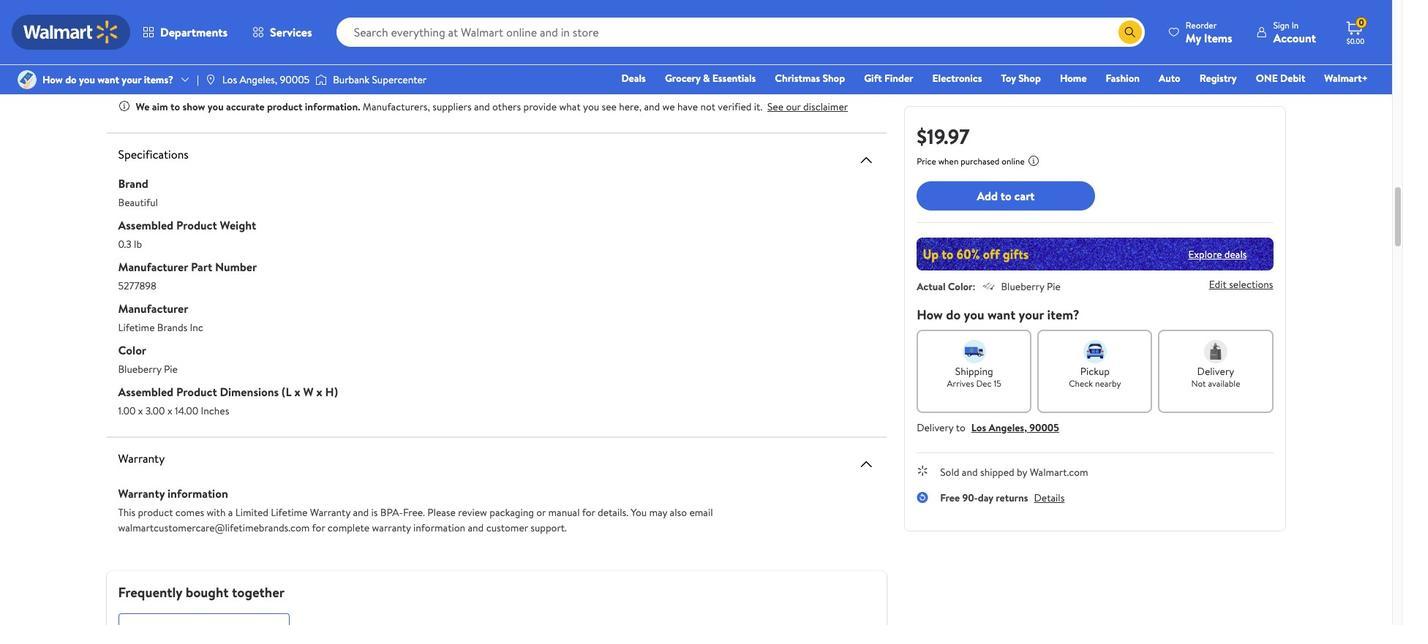 Task type: vqa. For each thing, say whether or not it's contained in the screenshot.


Task type: locate. For each thing, give the bounding box(es) containing it.
0 vertical spatial 90005
[[280, 72, 310, 87]]

2 horizontal spatial for
[[667, 48, 680, 62]]

your inside the created by drew barrymore, beautiful kitchenware™ combines elegant design, contemporary colors and modern silhouettes for high-performance accessories that look beautiful in your kitchen. beautiful 3-piece essential cooking set in blueberry pie by drew barrymore: 5277898
[[170, 60, 190, 75]]

and right colors
[[561, 48, 577, 62]]

or right pots,
[[345, 23, 354, 38]]

2 vertical spatial blueberry
[[118, 362, 161, 376]]

0 vertical spatial product
[[267, 99, 302, 114]]

lifetime left brands
[[118, 320, 155, 335]]

design,
[[432, 48, 463, 62]]

1 horizontal spatial how
[[917, 306, 943, 324]]

1 horizontal spatial want
[[988, 306, 1016, 324]]

color
[[948, 279, 973, 294], [118, 342, 146, 358]]

dec
[[976, 378, 992, 390]]

0 horizontal spatial that
[[298, 10, 316, 25]]

 image for how do you want your items?
[[18, 70, 37, 89]]

services button
[[240, 15, 325, 50]]

assembled up 3.00 in the bottom left of the page
[[118, 384, 174, 400]]

walmartcustomercare@lifetimebrands.com
[[118, 521, 310, 535]]

x right "w"
[[316, 384, 322, 400]]

90-
[[962, 491, 978, 506]]

returns
[[996, 491, 1028, 506]]

1 vertical spatial how
[[917, 306, 943, 324]]

1 vertical spatial by
[[368, 73, 379, 88]]

beautiful up los angeles, 90005
[[248, 48, 288, 62]]

product inside warranty information this product comes with a limited lifetime warranty and is bpa-free. please review packaging or manual for details. you may also email walmartcustomercare@lifetimebrands.com for complete warranty information and customer support.
[[138, 505, 173, 520]]

delivery not available
[[1191, 364, 1240, 390]]

 image down walmart image
[[18, 70, 37, 89]]

we
[[662, 99, 675, 114]]

lifetime inside brand beautiful assembled product weight 0.3 lb manufacturer part number 5277898 manufacturer lifetime brands inc color blueberry pie assembled product dimensions (l x w x h) 1.00 x 3.00 x 14.00 inches
[[118, 320, 155, 335]]

debit
[[1280, 71, 1305, 86]]

los down "dec"
[[971, 421, 986, 435]]

information up comes
[[168, 485, 228, 502]]

lifetime right "limited"
[[271, 505, 308, 520]]

kitchenware™
[[291, 48, 350, 62]]

and inside the created by drew barrymore, beautiful kitchenware™ combines elegant design, contemporary colors and modern silhouettes for high-performance accessories that look beautiful in your kitchen. beautiful 3-piece essential cooking set in blueberry pie by drew barrymore: 5277898
[[561, 48, 577, 62]]

0 vertical spatial for
[[667, 48, 680, 62]]

2 horizontal spatial your
[[1019, 306, 1044, 324]]

up to sixty percent off deals. shop now. image
[[917, 238, 1273, 271]]

it.
[[754, 99, 762, 114]]

manufacturer up brands
[[118, 300, 188, 316]]

brands
[[157, 320, 187, 335]]

product left the weight
[[176, 217, 217, 233]]

online
[[1002, 155, 1025, 168]]

1 horizontal spatial do
[[946, 306, 961, 324]]

specifications image
[[858, 151, 875, 169]]

by right 'shipped'
[[1017, 465, 1027, 480]]

blueberry inside brand beautiful assembled product weight 0.3 lb manufacturer part number 5277898 manufacturer lifetime brands inc color blueberry pie assembled product dimensions (l x w x h) 1.00 x 3.00 x 14.00 inches
[[118, 362, 161, 376]]

2 horizontal spatial blueberry
[[1001, 279, 1044, 294]]

2 vertical spatial pie
[[164, 362, 178, 376]]

explore deals link
[[1183, 241, 1253, 267]]

manufacturer
[[118, 259, 188, 275], [118, 300, 188, 316]]

beautiful
[[118, 60, 157, 75]]

blueberry up information.
[[306, 73, 349, 88]]

and right sold
[[962, 465, 978, 480]]

manual
[[548, 505, 580, 520]]

burbank
[[333, 72, 370, 87]]

1 vertical spatial delivery
[[917, 421, 954, 435]]

5277898 up we aim to show you accurate product information. manufacturers, suppliers and others provide what you see here, and we have not verified it. see our disclaimer
[[460, 73, 499, 88]]

shop
[[823, 71, 845, 86], [1018, 71, 1041, 86]]

color inside brand beautiful assembled product weight 0.3 lb manufacturer part number 5277898 manufacturer lifetime brands inc color blueberry pie assembled product dimensions (l x w x h) 1.00 x 3.00 x 14.00 inches
[[118, 342, 146, 358]]

0.3
[[118, 237, 131, 251]]

0 horizontal spatial product
[[138, 505, 173, 520]]

angeles,
[[240, 72, 277, 87], [989, 421, 1027, 435]]

by down 'combines'
[[368, 73, 379, 88]]

and right the cookware,
[[512, 23, 527, 38]]

shop right toy
[[1018, 71, 1041, 86]]

2 horizontal spatial or
[[581, 10, 590, 25]]

angeles, up sold and shipped by walmart.com
[[989, 421, 1027, 435]]

contemporary
[[466, 48, 529, 62]]

to inside 'button'
[[1001, 188, 1012, 204]]

shop for toy shop
[[1018, 71, 1041, 86]]

1 vertical spatial lifetime
[[271, 505, 308, 520]]

 image for burbank supercenter
[[316, 72, 327, 87]]

you right show
[[208, 99, 224, 114]]

2 shop from the left
[[1018, 71, 1041, 86]]

manufacturers,
[[363, 99, 430, 114]]

to right aim in the top of the page
[[170, 99, 180, 114]]

that
[[298, 10, 316, 25], [818, 48, 836, 62]]

1 horizontal spatial pie
[[352, 73, 366, 88]]

want down created
[[97, 72, 119, 87]]

1 vertical spatial angeles,
[[989, 421, 1027, 435]]

clear search field text image
[[1101, 26, 1113, 38]]

bought
[[186, 583, 229, 602]]

grocery & essentials link
[[658, 70, 763, 86]]

0 vertical spatial color
[[948, 279, 973, 294]]

beautiful
[[248, 48, 288, 62], [118, 73, 159, 88], [118, 195, 158, 210]]

0 $0.00
[[1347, 16, 1365, 46]]

 image
[[18, 70, 37, 89], [316, 72, 327, 87]]

1 horizontal spatial product
[[267, 99, 302, 114]]

bpa-
[[380, 505, 403, 520]]

christmas shop link
[[768, 70, 852, 86]]

5277898 down lb
[[118, 278, 156, 293]]

your for how do you want your item?
[[1019, 306, 1044, 324]]

scratch
[[224, 23, 257, 38]]

pie down brands
[[164, 362, 178, 376]]

actual color :
[[917, 279, 976, 294]]

90005
[[280, 72, 310, 87], [1030, 421, 1059, 435]]

 image
[[205, 74, 216, 86]]

price
[[917, 155, 936, 168]]

1 horizontal spatial or
[[536, 505, 546, 520]]

0 vertical spatial lifetime
[[118, 320, 155, 335]]

grocery & essentials
[[665, 71, 756, 86]]

1 horizontal spatial  image
[[316, 72, 327, 87]]

2 vertical spatial warranty
[[310, 505, 350, 520]]

for left details.
[[582, 505, 595, 520]]

manufacturer down lb
[[118, 259, 188, 275]]

walmart image
[[23, 20, 119, 44]]

mixing
[[259, 23, 288, 38]]

inches
[[201, 403, 229, 418]]

:
[[973, 279, 976, 294]]

1 horizontal spatial that
[[818, 48, 836, 62]]

1 vertical spatial for
[[582, 505, 595, 520]]

accurate
[[226, 99, 265, 114]]

1 vertical spatial that
[[818, 48, 836, 62]]

want down blueberry pie at the right of page
[[988, 306, 1016, 324]]

0 vertical spatial assembled
[[118, 217, 174, 233]]

comes
[[175, 505, 204, 520]]

for left "complete"
[[312, 521, 325, 535]]

0 horizontal spatial drew
[[169, 48, 193, 62]]

0
[[1359, 16, 1364, 29]]

inc
[[190, 320, 203, 335]]

silhouettes
[[616, 48, 665, 62]]

0 vertical spatial by
[[157, 48, 167, 62]]

delivery down intent image for delivery
[[1197, 364, 1234, 379]]

that right tips
[[298, 10, 316, 25]]

color up the 1.00
[[118, 342, 146, 358]]

0 vertical spatial manufacturer
[[118, 259, 188, 275]]

0 horizontal spatial pie
[[164, 362, 178, 376]]

nearby
[[1095, 378, 1121, 390]]

grocery
[[665, 71, 701, 86]]

how for how do you want your items?
[[42, 72, 63, 87]]

1 vertical spatial product
[[176, 384, 217, 400]]

1 vertical spatial 5277898
[[118, 278, 156, 293]]

beautiful inside brand beautiful assembled product weight 0.3 lb manufacturer part number 5277898 manufacturer lifetime brands inc color blueberry pie assembled product dimensions (l x w x h) 1.00 x 3.00 x 14.00 inches
[[118, 195, 158, 210]]

1 horizontal spatial delivery
[[1197, 364, 1234, 379]]

90005 down kitchenware™
[[280, 72, 310, 87]]

shop down look
[[823, 71, 845, 86]]

 image down kitchenware™
[[316, 72, 327, 87]]

1 vertical spatial do
[[946, 306, 961, 324]]

0 horizontal spatial los
[[222, 72, 237, 87]]

0 vertical spatial do
[[65, 72, 77, 87]]

walmart.com
[[1030, 465, 1088, 480]]

for left high-
[[667, 48, 680, 62]]

los down barrymore,
[[222, 72, 237, 87]]

x right (l
[[294, 384, 300, 400]]

product right this
[[138, 505, 173, 520]]

blueberry pie
[[1001, 279, 1061, 294]]

90005 up walmart.com
[[1030, 421, 1059, 435]]

1 horizontal spatial lifetime
[[271, 505, 308, 520]]

show
[[182, 99, 205, 114]]

1 vertical spatial want
[[988, 306, 1016, 324]]

your down blueberry pie at the right of page
[[1019, 306, 1044, 324]]

0 vertical spatial warranty
[[118, 450, 165, 466]]

delivery inside delivery not available
[[1197, 364, 1234, 379]]

1 horizontal spatial color
[[948, 279, 973, 294]]

1 assembled from the top
[[118, 217, 174, 233]]

0 vertical spatial 5277898
[[460, 73, 499, 88]]

blueberry up how do you want your item?
[[1001, 279, 1044, 294]]

1 vertical spatial beautiful
[[118, 73, 159, 88]]

1 vertical spatial pie
[[1047, 279, 1061, 294]]

0 horizontal spatial 90005
[[280, 72, 310, 87]]

1 horizontal spatial drew
[[381, 73, 405, 88]]

2 vertical spatial by
[[1017, 465, 1027, 480]]

1 horizontal spatial los
[[971, 421, 986, 435]]

warranty up this
[[118, 485, 165, 502]]

1 vertical spatial drew
[[381, 73, 405, 88]]

information down please
[[413, 521, 465, 535]]

intent image for shipping image
[[963, 340, 986, 364]]

0 horizontal spatial 5277898
[[118, 278, 156, 293]]

tight
[[340, 10, 362, 25]]

safe
[[581, 23, 599, 38]]

item?
[[1047, 306, 1080, 324]]

aim
[[152, 99, 168, 114]]

1 horizontal spatial shop
[[1018, 71, 1041, 86]]

by up items?
[[157, 48, 167, 62]]

0 vertical spatial angeles,
[[240, 72, 277, 87]]

product down set
[[267, 99, 302, 114]]

0 horizontal spatial lifetime
[[118, 320, 155, 335]]

0 horizontal spatial for
[[312, 521, 325, 535]]

2 horizontal spatial by
[[1017, 465, 1027, 480]]

1 horizontal spatial 90005
[[1030, 421, 1059, 435]]

0 vertical spatial delivery
[[1197, 364, 1234, 379]]

hold
[[319, 10, 338, 25]]

warranty down 3.00 in the bottom left of the page
[[118, 450, 165, 466]]

cookware,
[[464, 23, 509, 38]]

your for how do you want your items?
[[122, 72, 141, 87]]

1 vertical spatial product
[[138, 505, 173, 520]]

beautiful down 'brand'
[[118, 195, 158, 210]]

delivery for to
[[917, 421, 954, 435]]

your down created
[[122, 72, 141, 87]]

beautiful down created
[[118, 73, 159, 88]]

1 vertical spatial information
[[413, 521, 465, 535]]

easy
[[688, 23, 707, 38]]

1 horizontal spatial your
[[170, 60, 190, 75]]

how for how do you want your item?
[[917, 306, 943, 324]]

0 vertical spatial that
[[298, 10, 316, 25]]

or left bruising
[[581, 10, 590, 25]]

0 horizontal spatial information
[[168, 485, 228, 502]]

blueberry up the 1.00
[[118, 362, 161, 376]]

drew up manufacturers,
[[381, 73, 405, 88]]

pots,
[[321, 23, 342, 38]]

that inside tongs feature scalloped, silicone tips that hold tight to all kinds of food without puncturing, breaking, or bruising durable tools won't scratch mixing bowls, pots, or pans, including nonstick cookware, and dishwasher safe to make cleanup so easy
[[298, 10, 316, 25]]

angeles, left set
[[240, 72, 277, 87]]

0 horizontal spatial your
[[122, 72, 141, 87]]

see our disclaimer button
[[767, 99, 848, 114]]

0 horizontal spatial want
[[97, 72, 119, 87]]

drew down tools
[[169, 48, 193, 62]]

1 vertical spatial manufacturer
[[118, 300, 188, 316]]

0 horizontal spatial delivery
[[917, 421, 954, 435]]

0 horizontal spatial color
[[118, 342, 146, 358]]

to
[[364, 10, 373, 25], [601, 23, 611, 38], [170, 99, 180, 114], [1001, 188, 1012, 204], [956, 421, 966, 435]]

1 vertical spatial assembled
[[118, 384, 174, 400]]

0 horizontal spatial blueberry
[[118, 362, 161, 376]]

electronics link
[[926, 70, 989, 86]]

durable
[[136, 23, 171, 38]]

my
[[1186, 30, 1201, 46]]

when
[[938, 155, 959, 168]]

we aim to show you accurate product information. manufacturers, suppliers and others provide what you see here, and we have not verified it. see our disclaimer
[[136, 99, 848, 114]]

0 horizontal spatial do
[[65, 72, 77, 87]]

assembled up lb
[[118, 217, 174, 233]]

0 horizontal spatial shop
[[823, 71, 845, 86]]

how down walmart image
[[42, 72, 63, 87]]

0 vertical spatial product
[[176, 217, 217, 233]]

christmas
[[775, 71, 820, 86]]

do down walmart image
[[65, 72, 77, 87]]

2 horizontal spatial pie
[[1047, 279, 1061, 294]]

or up support.
[[536, 505, 546, 520]]

want
[[97, 72, 119, 87], [988, 306, 1016, 324]]

by
[[157, 48, 167, 62], [368, 73, 379, 88], [1017, 465, 1027, 480]]

0 vertical spatial information
[[168, 485, 228, 502]]

we
[[136, 99, 150, 114]]

0 vertical spatial want
[[97, 72, 119, 87]]

free.
[[403, 505, 425, 520]]

to left cart
[[1001, 188, 1012, 204]]

blueberry
[[306, 73, 349, 88], [1001, 279, 1044, 294], [118, 362, 161, 376]]

pie up item?
[[1047, 279, 1061, 294]]

0 horizontal spatial by
[[157, 48, 167, 62]]

2 product from the top
[[176, 384, 217, 400]]

color right actual
[[948, 279, 973, 294]]

tools
[[173, 23, 195, 38]]

1 shop from the left
[[823, 71, 845, 86]]

1 vertical spatial color
[[118, 342, 146, 358]]

pie down 'combines'
[[352, 73, 366, 88]]

arrives
[[947, 378, 974, 390]]

1 horizontal spatial angeles,
[[989, 421, 1027, 435]]

packaging
[[490, 505, 534, 520]]

deals
[[621, 71, 646, 86]]

how down actual
[[917, 306, 943, 324]]

do for how do you want your items?
[[65, 72, 77, 87]]

warranty image
[[858, 455, 875, 473]]

0 horizontal spatial how
[[42, 72, 63, 87]]

2 vertical spatial for
[[312, 521, 325, 535]]

add to cart button
[[917, 181, 1095, 211]]

do down 'actual color :'
[[946, 306, 961, 324]]

1 vertical spatial warranty
[[118, 485, 165, 502]]

product up 14.00
[[176, 384, 217, 400]]

0 vertical spatial pie
[[352, 73, 366, 88]]

delivery up sold
[[917, 421, 954, 435]]

0 vertical spatial blueberry
[[306, 73, 349, 88]]

that left look
[[818, 48, 836, 62]]

provide
[[523, 99, 557, 114]]

1 horizontal spatial 5277898
[[460, 73, 499, 88]]

1 horizontal spatial for
[[582, 505, 595, 520]]

Walmart Site-Wide search field
[[336, 18, 1145, 47]]

in left piece
[[160, 60, 168, 75]]

your left |
[[170, 60, 190, 75]]

explore deals
[[1188, 247, 1247, 262]]

in right set
[[296, 73, 304, 88]]

1 horizontal spatial by
[[368, 73, 379, 88]]

2 vertical spatial beautiful
[[118, 195, 158, 210]]

cooking
[[238, 73, 276, 88]]

warranty up "complete"
[[310, 505, 350, 520]]

1 horizontal spatial blueberry
[[306, 73, 349, 88]]

$19.97
[[917, 122, 970, 151]]



Task type: describe. For each thing, give the bounding box(es) containing it.
registry
[[1200, 71, 1237, 86]]

5277898 inside the created by drew barrymore, beautiful kitchenware™ combines elegant design, contemporary colors and modern silhouettes for high-performance accessories that look beautiful in your kitchen. beautiful 3-piece essential cooking set in blueberry pie by drew barrymore: 5277898
[[460, 73, 499, 88]]

to left all
[[364, 10, 373, 25]]

items?
[[144, 72, 173, 87]]

Search search field
[[336, 18, 1145, 47]]

search icon image
[[1124, 26, 1136, 38]]

pickup
[[1080, 364, 1110, 379]]

others
[[492, 99, 521, 114]]

reorder my items
[[1186, 19, 1233, 46]]

to down arrives
[[956, 421, 966, 435]]

toy shop
[[1001, 71, 1041, 86]]

that inside the created by drew barrymore, beautiful kitchenware™ combines elegant design, contemporary colors and modern silhouettes for high-performance accessories that look beautiful in your kitchen. beautiful 3-piece essential cooking set in blueberry pie by drew barrymore: 5277898
[[818, 48, 836, 62]]

have
[[677, 99, 698, 114]]

dishwasher
[[530, 23, 578, 38]]

feature
[[163, 10, 196, 25]]

0 vertical spatial drew
[[169, 48, 193, 62]]

gift finder link
[[858, 70, 920, 86]]

1 product from the top
[[176, 217, 217, 233]]

kinds
[[388, 10, 411, 25]]

scalloped,
[[198, 10, 242, 25]]

you down walmart image
[[79, 72, 95, 87]]

items
[[1204, 30, 1233, 46]]

sold and shipped by walmart.com
[[940, 465, 1088, 480]]

want for items?
[[97, 72, 119, 87]]

do for how do you want your item?
[[946, 306, 961, 324]]

kitchen.
[[192, 60, 227, 75]]

x right the 1.00
[[138, 403, 143, 418]]

edit
[[1209, 277, 1227, 292]]

deals link
[[615, 70, 652, 86]]

edit selections
[[1209, 277, 1273, 292]]

for inside the created by drew barrymore, beautiful kitchenware™ combines elegant design, contemporary colors and modern silhouettes for high-performance accessories that look beautiful in your kitchen. beautiful 3-piece essential cooking set in blueberry pie by drew barrymore: 5277898
[[667, 48, 680, 62]]

0 horizontal spatial angeles,
[[240, 72, 277, 87]]

you down :
[[964, 306, 984, 324]]

a
[[228, 505, 233, 520]]

piece
[[170, 73, 194, 88]]

0 horizontal spatial or
[[345, 23, 354, 38]]

one debit
[[1256, 71, 1305, 86]]

x right 3.00 in the bottom left of the page
[[167, 403, 172, 418]]

verified
[[718, 99, 752, 114]]

tongs feature scalloped, silicone tips that hold tight to all kinds of food without puncturing, breaking, or bruising durable tools won't scratch mixing bowls, pots, or pans, including nonstick cookware, and dishwasher safe to make cleanup so easy
[[136, 10, 707, 38]]

2 assembled from the top
[[118, 384, 174, 400]]

0 horizontal spatial in
[[160, 60, 168, 75]]

please
[[427, 505, 456, 520]]

account
[[1274, 30, 1316, 46]]

not
[[700, 99, 716, 114]]

add
[[977, 188, 998, 204]]

shop for christmas shop
[[823, 71, 845, 86]]

delivery to los angeles, 90005
[[917, 421, 1059, 435]]

0 vertical spatial los
[[222, 72, 237, 87]]

toy shop link
[[995, 70, 1048, 86]]

and inside tongs feature scalloped, silicone tips that hold tight to all kinds of food without puncturing, breaking, or bruising durable tools won't scratch mixing bowls, pots, or pans, including nonstick cookware, and dishwasher safe to make cleanup so easy
[[512, 23, 527, 38]]

intent image for pickup image
[[1083, 340, 1107, 364]]

combines
[[352, 48, 394, 62]]

$0.00
[[1347, 36, 1365, 46]]

free
[[940, 491, 960, 506]]

fashion link
[[1099, 70, 1146, 86]]

frequently
[[118, 583, 182, 602]]

to right the safe
[[601, 23, 611, 38]]

1.00
[[118, 403, 136, 418]]

lifetime inside warranty information this product comes with a limited lifetime warranty and is bpa-free. please review packaging or manual for details. you may also email walmartcustomercare@lifetimebrands.com for complete warranty information and customer support.
[[271, 505, 308, 520]]

explore
[[1188, 247, 1222, 262]]

auto link
[[1152, 70, 1187, 86]]

2 manufacturer from the top
[[118, 300, 188, 316]]

3.00
[[145, 403, 165, 418]]

including
[[382, 23, 422, 38]]

1 horizontal spatial in
[[296, 73, 304, 88]]

email
[[689, 505, 713, 520]]

brand
[[118, 175, 148, 191]]

electronics
[[932, 71, 982, 86]]

0 vertical spatial beautiful
[[248, 48, 288, 62]]

complete
[[328, 521, 370, 535]]

suppliers
[[433, 99, 472, 114]]

may
[[649, 505, 667, 520]]

what
[[559, 99, 581, 114]]

how do you want your item?
[[917, 306, 1080, 324]]

customer
[[486, 521, 528, 535]]

how do you want your items?
[[42, 72, 173, 87]]

or inside warranty information this product comes with a limited lifetime warranty and is bpa-free. please review packaging or manual for details. you may also email walmartcustomercare@lifetimebrands.com for complete warranty information and customer support.
[[536, 505, 546, 520]]

fashion
[[1106, 71, 1140, 86]]

blueberry inside the created by drew barrymore, beautiful kitchenware™ combines elegant design, contemporary colors and modern silhouettes for high-performance accessories that look beautiful in your kitchen. beautiful 3-piece essential cooking set in blueberry pie by drew barrymore: 5277898
[[306, 73, 349, 88]]

warranty for warranty information this product comes with a limited lifetime warranty and is bpa-free. please review packaging or manual for details. you may also email walmartcustomercare@lifetimebrands.com for complete warranty information and customer support.
[[118, 485, 165, 502]]

also
[[670, 505, 687, 520]]

legal information image
[[1028, 155, 1040, 167]]

actual
[[917, 279, 946, 294]]

supercenter
[[372, 72, 427, 87]]

part
[[191, 259, 212, 275]]

home link
[[1053, 70, 1093, 86]]

shipping
[[955, 364, 993, 379]]

departments
[[160, 24, 228, 40]]

frequently bought together
[[118, 583, 285, 602]]

1 horizontal spatial information
[[413, 521, 465, 535]]

toy
[[1001, 71, 1016, 86]]

details button
[[1034, 491, 1065, 506]]

warranty
[[372, 521, 411, 535]]

our
[[786, 99, 801, 114]]

and left we
[[644, 99, 660, 114]]

burbank supercenter
[[333, 72, 427, 87]]

price when purchased online
[[917, 155, 1025, 168]]

1 vertical spatial los
[[971, 421, 986, 435]]

1 vertical spatial blueberry
[[1001, 279, 1044, 294]]

delivery for not
[[1197, 364, 1234, 379]]

h)
[[325, 384, 338, 400]]

essentials
[[712, 71, 756, 86]]

available
[[1208, 378, 1240, 390]]

of
[[413, 10, 423, 25]]

and left others
[[474, 99, 490, 114]]

pie inside brand beautiful assembled product weight 0.3 lb manufacturer part number 5277898 manufacturer lifetime brands inc color blueberry pie assembled product dimensions (l x w x h) 1.00 x 3.00 x 14.00 inches
[[164, 362, 178, 376]]

dimensions
[[220, 384, 279, 400]]

intent image for delivery image
[[1204, 340, 1228, 364]]

created by drew barrymore, beautiful kitchenware™ combines elegant design, contemporary colors and modern silhouettes for high-performance accessories that look beautiful in your kitchen. beautiful 3-piece essential cooking set in blueberry pie by drew barrymore: 5277898
[[118, 48, 857, 88]]

tongs
[[136, 10, 161, 25]]

and down review
[[468, 521, 484, 535]]

5277898 inside brand beautiful assembled product weight 0.3 lb manufacturer part number 5277898 manufacturer lifetime brands inc color blueberry pie assembled product dimensions (l x w x h) 1.00 x 3.00 x 14.00 inches
[[118, 278, 156, 293]]

cart
[[1014, 188, 1035, 204]]

1 vertical spatial 90005
[[1030, 421, 1059, 435]]

sold
[[940, 465, 959, 480]]

1 manufacturer from the top
[[118, 259, 188, 275]]

pie inside the created by drew barrymore, beautiful kitchenware™ combines elegant design, contemporary colors and modern silhouettes for high-performance accessories that look beautiful in your kitchen. beautiful 3-piece essential cooking set in blueberry pie by drew barrymore: 5277898
[[352, 73, 366, 88]]

you
[[631, 505, 647, 520]]

14.00
[[175, 403, 198, 418]]

warranty for warranty
[[118, 450, 165, 466]]

want for item?
[[988, 306, 1016, 324]]

you left see
[[583, 99, 599, 114]]

and left is
[[353, 505, 369, 520]]

review
[[458, 505, 487, 520]]

weight
[[220, 217, 256, 233]]

here,
[[619, 99, 642, 114]]

colors
[[531, 48, 558, 62]]

deals
[[1225, 247, 1247, 262]]



